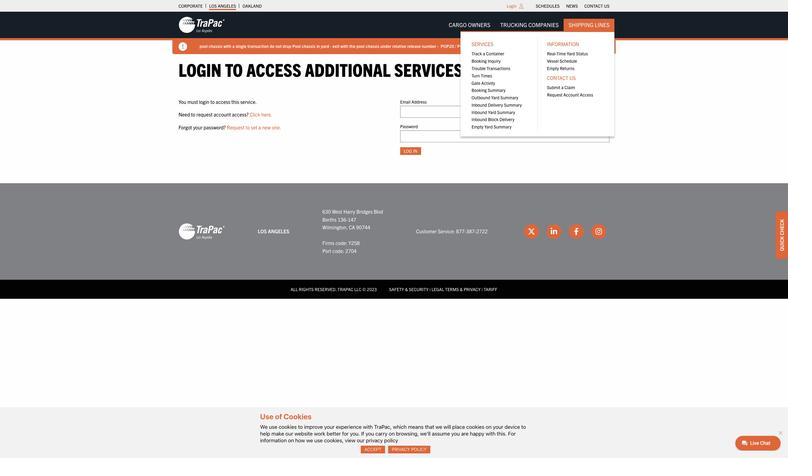 Task type: vqa. For each thing, say whether or not it's contained in the screenshot.
the topmost 'Angeles'
yes



Task type: describe. For each thing, give the bounding box(es) containing it.
port
[[322, 248, 331, 254]]

request for request account access
[[547, 92, 562, 98]]

2023
[[367, 287, 377, 292]]

a left single
[[232, 43, 235, 49]]

1 vertical spatial code:
[[332, 248, 344, 254]]

need
[[179, 112, 190, 118]]

solid image
[[179, 42, 187, 51]]

contact inside contact us menu item
[[547, 75, 568, 81]]

claim
[[565, 85, 575, 90]]

1 vertical spatial contact us link
[[542, 72, 608, 84]]

1 horizontal spatial use
[[314, 438, 323, 444]]

real-time yard status vessel schedule empty returns
[[547, 51, 588, 71]]

view
[[345, 438, 356, 444]]

©
[[362, 287, 366, 292]]

news link
[[566, 2, 578, 10]]

2704
[[345, 248, 357, 254]]

0 vertical spatial angeles
[[218, 3, 236, 9]]

read
[[497, 43, 508, 49]]

2 you from the left
[[451, 431, 460, 437]]

3 inbound from the top
[[472, 117, 487, 122]]

1 horizontal spatial your
[[324, 424, 335, 431]]

accept
[[364, 447, 382, 453]]

experience
[[336, 424, 362, 431]]

must
[[187, 99, 198, 105]]

information
[[547, 41, 579, 47]]

rights
[[299, 287, 314, 292]]

empty returns link
[[542, 65, 608, 72]]

how
[[295, 438, 305, 444]]

services inside menu item
[[472, 41, 493, 47]]

menu bar containing cargo owners
[[444, 19, 615, 137]]

a inside the 'track a container booking inquiry trouble transactions turn times gate activity booking summary outbound yard summary inbound delivery summary inbound yard summary inbound block delivery empty yard summary'
[[483, 51, 485, 56]]

1 los angeles image from the top
[[179, 16, 225, 34]]

2722
[[476, 228, 488, 235]]

use
[[260, 413, 274, 422]]

cookies,
[[324, 438, 344, 444]]

trapac,
[[374, 424, 392, 431]]

2 los angeles image from the top
[[179, 223, 225, 240]]

136-
[[338, 217, 348, 223]]

will
[[444, 424, 451, 431]]

exit
[[333, 43, 339, 49]]

relative
[[392, 43, 406, 49]]

vessel schedule link
[[542, 57, 608, 65]]

customer
[[416, 228, 437, 235]]

menu for contact us
[[542, 84, 608, 98]]

none submit inside "login to access additional services" main content
[[400, 147, 421, 155]]

means
[[408, 424, 424, 431]]

help
[[260, 431, 270, 437]]

empty inside the 'track a container booking inquiry trouble transactions turn times gate activity booking summary outbound yard summary inbound delivery summary inbound yard summary inbound block delivery empty yard summary'
[[472, 124, 484, 130]]

firms
[[322, 240, 334, 246]]

oakland link
[[243, 2, 262, 10]]

owners
[[468, 21, 490, 28]]

this.
[[497, 431, 507, 437]]

you must login to access this service.
[[179, 99, 257, 105]]

release
[[407, 43, 421, 49]]

need to request account access? click here.
[[179, 112, 272, 118]]

yard down block
[[485, 124, 493, 130]]

read link
[[494, 42, 512, 50]]

summary down inbound delivery summary link at the top of page
[[497, 110, 515, 115]]

happy
[[470, 431, 484, 437]]

with up if
[[363, 424, 373, 431]]

2 cookies from the left
[[466, 424, 484, 431]]

with left single
[[223, 43, 231, 49]]

pool
[[292, 43, 301, 49]]

safety & security | legal terms & privacy | tariff
[[389, 287, 497, 292]]

llc
[[354, 287, 361, 292]]

inquiry
[[488, 58, 501, 64]]

tariff link
[[484, 287, 497, 292]]

light image
[[519, 4, 524, 9]]

1 horizontal spatial we
[[436, 424, 442, 431]]

corporate link
[[179, 2, 203, 10]]

turn times link
[[467, 72, 533, 79]]

are
[[461, 431, 469, 437]]

menu for shipping lines
[[461, 31, 615, 137]]

policy
[[411, 447, 427, 453]]

for
[[342, 431, 349, 437]]

menu bar containing schedules
[[533, 2, 613, 10]]

information menu item
[[542, 38, 608, 72]]

login link
[[507, 3, 517, 9]]

account
[[563, 92, 579, 98]]

147
[[348, 217, 356, 223]]

1 horizontal spatial privacy
[[464, 287, 481, 292]]

device
[[505, 424, 520, 431]]

ca
[[349, 225, 355, 231]]

we'll
[[420, 431, 431, 437]]

1 / from the left
[[455, 43, 456, 49]]

schedules link
[[536, 2, 560, 10]]

booking inquiry link
[[467, 57, 533, 65]]

one.
[[272, 124, 281, 130]]

1 horizontal spatial contact us
[[584, 3, 610, 9]]

submit a claim request account access
[[547, 85, 593, 98]]

bridges
[[356, 209, 373, 215]]

to down single
[[225, 58, 243, 81]]

inbound block delivery link
[[467, 116, 533, 123]]

summary down the gate activity link
[[488, 88, 506, 93]]

los angeles inside footer
[[258, 228, 289, 235]]

block
[[488, 117, 499, 122]]

footer containing 630 west harry bridges blvd
[[0, 183, 788, 299]]

empty yard summary link
[[467, 123, 533, 131]]

1 horizontal spatial on
[[389, 431, 395, 437]]

1 chassis from the left
[[209, 43, 222, 49]]

a inside main content
[[258, 124, 261, 130]]

0 horizontal spatial use
[[269, 424, 277, 431]]

1 horizontal spatial us
[[604, 3, 610, 9]]

1 you from the left
[[366, 431, 374, 437]]

2 - from the left
[[437, 43, 439, 49]]

track a container link
[[467, 50, 533, 57]]

shipping lines menu item
[[461, 19, 615, 137]]

login for login link
[[507, 3, 517, 9]]

0 horizontal spatial our
[[286, 431, 293, 437]]

630
[[322, 209, 331, 215]]

you.
[[350, 431, 360, 437]]

cargo owners
[[449, 21, 490, 28]]

inbound yard summary link
[[467, 109, 533, 116]]

services inside main content
[[394, 58, 463, 81]]

trapac
[[338, 287, 353, 292]]

check
[[779, 220, 785, 236]]

website
[[295, 431, 313, 437]]

submit a claim link
[[542, 84, 608, 91]]

shipping lines link
[[564, 19, 615, 31]]

menu for information
[[542, 50, 608, 72]]

1 vertical spatial our
[[357, 438, 365, 444]]

address
[[412, 99, 427, 105]]

yard up block
[[488, 110, 496, 115]]

summary up inbound yard summary link in the top of the page
[[504, 102, 522, 108]]

2 chassis from the left
[[302, 43, 315, 49]]

empty inside real-time yard status vessel schedule empty returns
[[547, 66, 559, 71]]

to right need
[[191, 112, 195, 118]]

Email Address text field
[[400, 106, 610, 118]]

customer service: 877-387-2722
[[416, 228, 488, 235]]



Task type: locate. For each thing, give the bounding box(es) containing it.
service:
[[438, 228, 455, 235]]

us down empty returns link
[[570, 75, 576, 81]]

a left claim
[[561, 85, 564, 90]]

access inside submit a claim request account access
[[580, 92, 593, 98]]

/ left pop45
[[472, 43, 473, 49]]

0 horizontal spatial |
[[430, 287, 431, 292]]

1 vertical spatial los angeles
[[258, 228, 289, 235]]

y258
[[348, 240, 360, 246]]

0 horizontal spatial -
[[330, 43, 332, 49]]

companies
[[528, 21, 559, 28]]

0 vertical spatial contact us link
[[584, 2, 610, 10]]

menu
[[461, 31, 615, 137], [467, 50, 533, 131], [542, 50, 608, 72], [542, 84, 608, 98]]

pool right the at the top of page
[[356, 43, 365, 49]]

0 horizontal spatial chassis
[[209, 43, 222, 49]]

on left device
[[486, 424, 492, 431]]

0 vertical spatial menu bar
[[533, 2, 613, 10]]

privacy down policy at the bottom of the page
[[392, 447, 410, 453]]

0 horizontal spatial contact
[[547, 75, 568, 81]]

contact
[[584, 3, 603, 9], [547, 75, 568, 81]]

0 vertical spatial request
[[547, 92, 562, 98]]

/
[[455, 43, 456, 49], [472, 43, 473, 49]]

new
[[262, 124, 271, 130]]

if
[[361, 431, 364, 437]]

1 vertical spatial login
[[179, 58, 221, 81]]

90744
[[356, 225, 370, 231]]

0 vertical spatial code:
[[336, 240, 347, 246]]

1 horizontal spatial angeles
[[268, 228, 289, 235]]

account
[[214, 112, 231, 118]]

0 vertical spatial our
[[286, 431, 293, 437]]

your up better
[[324, 424, 335, 431]]

us up lines
[[604, 3, 610, 9]]

gate
[[472, 80, 480, 86]]

container
[[486, 51, 504, 56]]

yard inside real-time yard status vessel schedule empty returns
[[567, 51, 575, 56]]

use
[[269, 424, 277, 431], [314, 438, 323, 444]]

1 horizontal spatial chassis
[[302, 43, 315, 49]]

1 vertical spatial inbound
[[472, 110, 487, 115]]

2 vertical spatial on
[[288, 438, 294, 444]]

under
[[380, 43, 391, 49]]

contact up submit
[[547, 75, 568, 81]]

west
[[332, 209, 342, 215]]

oakland
[[243, 3, 262, 9]]

contact us down returns
[[547, 75, 576, 81]]

login
[[199, 99, 209, 105]]

1 vertical spatial privacy
[[392, 447, 410, 453]]

1 horizontal spatial empty
[[547, 66, 559, 71]]

0 vertical spatial us
[[604, 3, 610, 9]]

us
[[604, 3, 610, 9], [570, 75, 576, 81]]

you right if
[[366, 431, 374, 437]]

request inside submit a claim request account access
[[547, 92, 562, 98]]

1 vertical spatial us
[[570, 75, 576, 81]]

tariff
[[484, 287, 497, 292]]

0 vertical spatial privacy
[[464, 287, 481, 292]]

berths
[[322, 217, 337, 223]]

0 vertical spatial los angeles
[[209, 3, 236, 9]]

services menu item
[[467, 38, 533, 131]]

|
[[430, 287, 431, 292], [482, 287, 483, 292]]

0 vertical spatial empty
[[547, 66, 559, 71]]

0 horizontal spatial we
[[306, 438, 313, 444]]

0 horizontal spatial pool
[[200, 43, 208, 49]]

1 vertical spatial menu bar
[[444, 19, 615, 137]]

access down do
[[246, 58, 301, 81]]

inbound
[[472, 102, 487, 108], [472, 110, 487, 115], [472, 117, 487, 122]]

trucking companies
[[500, 21, 559, 28]]

0 horizontal spatial login
[[179, 58, 221, 81]]

submit
[[547, 85, 560, 90]]

summary
[[488, 88, 506, 93], [500, 95, 518, 100], [504, 102, 522, 108], [497, 110, 515, 115], [494, 124, 512, 130]]

1 vertical spatial access
[[580, 92, 593, 98]]

1 horizontal spatial /
[[472, 43, 473, 49]]

we down website
[[306, 438, 313, 444]]

0 vertical spatial delivery
[[488, 102, 503, 108]]

login left "light" "image"
[[507, 3, 517, 9]]

0 vertical spatial contact
[[584, 3, 603, 9]]

1 vertical spatial empty
[[472, 124, 484, 130]]

menu for services
[[467, 50, 533, 131]]

1 vertical spatial los angeles image
[[179, 223, 225, 240]]

login for login to access additional services
[[179, 58, 221, 81]]

password?
[[204, 124, 226, 130]]

1 vertical spatial use
[[314, 438, 323, 444]]

track
[[472, 51, 482, 56]]

our down if
[[357, 438, 365, 444]]

your right forgot
[[193, 124, 202, 130]]

legal
[[432, 287, 444, 292]]

2 vertical spatial inbound
[[472, 117, 487, 122]]

improve
[[304, 424, 323, 431]]

1 horizontal spatial pool
[[356, 43, 365, 49]]

assume
[[432, 431, 450, 437]]

reserved.
[[315, 287, 337, 292]]

to left the set
[[246, 124, 250, 130]]

menu containing services
[[461, 31, 615, 137]]

1 vertical spatial booking
[[472, 88, 487, 93]]

0 vertical spatial inbound
[[472, 102, 487, 108]]

request for request to set a new one.
[[227, 124, 244, 130]]

for
[[508, 431, 516, 437]]

0 horizontal spatial access
[[246, 58, 301, 81]]

2 horizontal spatial chassis
[[366, 43, 379, 49]]

not
[[276, 43, 282, 49]]

cookies
[[284, 413, 312, 422]]

login down "solid" icon
[[179, 58, 221, 81]]

0 vertical spatial contact us
[[584, 3, 610, 9]]

single
[[236, 43, 247, 49]]

the
[[349, 43, 355, 49]]

request to set a new one. link
[[227, 124, 281, 130]]

to up website
[[298, 424, 303, 431]]

request down access?
[[227, 124, 244, 130]]

which
[[393, 424, 407, 431]]

with left the this.
[[486, 431, 496, 437]]

yard up schedule
[[567, 51, 575, 56]]

1 booking from the top
[[472, 58, 487, 64]]

1 cookies from the left
[[279, 424, 297, 431]]

1 horizontal spatial los
[[258, 228, 267, 235]]

0 horizontal spatial you
[[366, 431, 374, 437]]

1 horizontal spatial los angeles
[[258, 228, 289, 235]]

our right make
[[286, 431, 293, 437]]

code: right port
[[332, 248, 344, 254]]

click here. link
[[250, 112, 272, 118]]

& right terms
[[460, 287, 463, 292]]

1 vertical spatial contact
[[547, 75, 568, 81]]

0 horizontal spatial los
[[209, 3, 217, 9]]

1 vertical spatial angeles
[[268, 228, 289, 235]]

contact us inside menu item
[[547, 75, 576, 81]]

booking up trouble
[[472, 58, 487, 64]]

2 | from the left
[[482, 287, 483, 292]]

0 horizontal spatial privacy
[[392, 447, 410, 453]]

menu containing real-time yard status
[[542, 50, 608, 72]]

booking
[[472, 58, 487, 64], [472, 88, 487, 93]]

2 horizontal spatial on
[[486, 424, 492, 431]]

/ left pop40 on the top
[[455, 43, 456, 49]]

request down submit
[[547, 92, 562, 98]]

cookies
[[279, 424, 297, 431], [466, 424, 484, 431]]

services down number
[[394, 58, 463, 81]]

time
[[557, 51, 566, 56]]

email
[[400, 99, 411, 105]]

0 horizontal spatial cookies
[[279, 424, 297, 431]]

0 vertical spatial on
[[486, 424, 492, 431]]

we up assume
[[436, 424, 442, 431]]

safety & security link
[[389, 287, 429, 292]]

contact us link up claim
[[542, 72, 608, 84]]

menu containing track a container
[[467, 50, 533, 131]]

blvd
[[374, 209, 383, 215]]

0 vertical spatial use
[[269, 424, 277, 431]]

lines
[[595, 21, 610, 28]]

a right the set
[[258, 124, 261, 130]]

no image
[[777, 430, 784, 436]]

trucking
[[500, 21, 527, 28]]

turn
[[472, 73, 480, 78]]

to
[[225, 58, 243, 81], [210, 99, 215, 105], [191, 112, 195, 118], [246, 124, 250, 130], [298, 424, 303, 431], [521, 424, 526, 431]]

a inside submit a claim request account access
[[561, 85, 564, 90]]

1 vertical spatial los
[[258, 228, 267, 235]]

footer
[[0, 183, 788, 299]]

1 - from the left
[[330, 43, 332, 49]]

1 | from the left
[[430, 287, 431, 292]]

that
[[425, 424, 434, 431]]

use up make
[[269, 424, 277, 431]]

delivery up inbound yard summary link in the top of the page
[[488, 102, 503, 108]]

2 pool from the left
[[356, 43, 365, 49]]

1 & from the left
[[405, 287, 408, 292]]

real-
[[547, 51, 557, 56]]

- left exit
[[330, 43, 332, 49]]

pop45
[[474, 43, 487, 49]]

1 horizontal spatial |
[[482, 287, 483, 292]]

1 horizontal spatial our
[[357, 438, 365, 444]]

privacy policy link
[[388, 446, 430, 454]]

contact up the shipping lines
[[584, 3, 603, 9]]

877-
[[456, 228, 466, 235]]

empty down vessel on the top right of page
[[547, 66, 559, 71]]

1 horizontal spatial you
[[451, 431, 460, 437]]

0 horizontal spatial &
[[405, 287, 408, 292]]

1 pool from the left
[[200, 43, 208, 49]]

booking up outbound
[[472, 88, 487, 93]]

quick check
[[779, 220, 785, 251]]

status
[[576, 51, 588, 56]]

a right track
[[483, 51, 485, 56]]

trouble transactions link
[[467, 65, 533, 72]]

you
[[179, 99, 186, 105]]

quick check link
[[776, 212, 788, 259]]

1 horizontal spatial &
[[460, 287, 463, 292]]

times
[[481, 73, 492, 78]]

| left legal on the bottom of page
[[430, 287, 431, 292]]

service.
[[240, 99, 257, 105]]

to right device
[[521, 424, 526, 431]]

quick
[[779, 237, 785, 251]]

1 horizontal spatial login
[[507, 3, 517, 9]]

booking summary link
[[467, 87, 533, 94]]

0 vertical spatial los
[[209, 3, 217, 9]]

1 horizontal spatial services
[[472, 41, 493, 47]]

1 vertical spatial we
[[306, 438, 313, 444]]

contact us up lines
[[584, 3, 610, 9]]

los angeles image
[[179, 16, 225, 34], [179, 223, 225, 240]]

chassis left under
[[366, 43, 379, 49]]

- right number
[[437, 43, 439, 49]]

0 horizontal spatial services
[[394, 58, 463, 81]]

summary up inbound delivery summary link at the top of page
[[500, 95, 518, 100]]

privacy policy
[[392, 447, 427, 453]]

0 vertical spatial access
[[246, 58, 301, 81]]

accept link
[[361, 446, 385, 454]]

1 inbound from the top
[[472, 102, 487, 108]]

1 horizontal spatial request
[[547, 92, 562, 98]]

with left the at the top of page
[[340, 43, 348, 49]]

angeles
[[218, 3, 236, 9], [268, 228, 289, 235]]

request inside "login to access additional services" main content
[[227, 124, 244, 130]]

login to access additional services
[[179, 58, 463, 81]]

0 vertical spatial booking
[[472, 58, 487, 64]]

delivery up empty yard summary link
[[500, 117, 515, 122]]

shipping
[[569, 21, 594, 28]]

0 vertical spatial los angeles image
[[179, 16, 225, 34]]

request
[[196, 112, 213, 118]]

1 horizontal spatial cookies
[[466, 424, 484, 431]]

1 vertical spatial on
[[389, 431, 395, 437]]

Password password field
[[400, 131, 610, 143]]

on up policy at the bottom of the page
[[389, 431, 395, 437]]

contact us menu item
[[542, 72, 608, 98]]

1 vertical spatial delivery
[[500, 117, 515, 122]]

menu containing submit a claim
[[542, 84, 608, 98]]

1 horizontal spatial access
[[580, 92, 593, 98]]

0 vertical spatial login
[[507, 3, 517, 9]]

to right login
[[210, 99, 215, 105]]

banner containing cargo owners
[[0, 12, 788, 137]]

email address
[[400, 99, 427, 105]]

1 vertical spatial contact us
[[547, 75, 576, 81]]

schedule
[[560, 58, 577, 64]]

0 horizontal spatial angeles
[[218, 3, 236, 9]]

1 vertical spatial services
[[394, 58, 463, 81]]

login to access additional services main content
[[172, 58, 616, 165]]

2 horizontal spatial your
[[493, 424, 503, 431]]

banner
[[0, 12, 788, 137]]

your up the this.
[[493, 424, 503, 431]]

chassis left single
[[209, 43, 222, 49]]

0 horizontal spatial on
[[288, 438, 294, 444]]

0 vertical spatial we
[[436, 424, 442, 431]]

2 booking from the top
[[472, 88, 487, 93]]

real-time yard status link
[[542, 50, 608, 57]]

0 vertical spatial services
[[472, 41, 493, 47]]

2 & from the left
[[460, 287, 463, 292]]

cookies up make
[[279, 424, 297, 431]]

set
[[251, 124, 257, 130]]

better
[[327, 431, 341, 437]]

login inside main content
[[179, 58, 221, 81]]

privacy left tariff at the right of page
[[464, 287, 481, 292]]

1 horizontal spatial contact
[[584, 3, 603, 9]]

0 horizontal spatial empty
[[472, 124, 484, 130]]

news
[[566, 3, 578, 9]]

0 horizontal spatial your
[[193, 124, 202, 130]]

empty down inbound block delivery link at the top right of the page
[[472, 124, 484, 130]]

privacy inside privacy policy link
[[392, 447, 410, 453]]

do
[[270, 43, 275, 49]]

2 inbound from the top
[[472, 110, 487, 115]]

| left tariff at the right of page
[[482, 287, 483, 292]]

gate activity link
[[467, 79, 533, 87]]

access inside main content
[[246, 58, 301, 81]]

& right safety
[[405, 287, 408, 292]]

chassis left in
[[302, 43, 315, 49]]

harry
[[343, 209, 355, 215]]

cookies up happy
[[466, 424, 484, 431]]

you down place
[[451, 431, 460, 437]]

activity
[[481, 80, 495, 86]]

0 horizontal spatial us
[[570, 75, 576, 81]]

use down the work
[[314, 438, 323, 444]]

1 vertical spatial request
[[227, 124, 244, 130]]

drop
[[283, 43, 291, 49]]

yard up inbound delivery summary link at the top of page
[[491, 95, 500, 100]]

0 horizontal spatial contact us
[[547, 75, 576, 81]]

access?
[[232, 112, 249, 118]]

your inside "login to access additional services" main content
[[193, 124, 202, 130]]

None submit
[[400, 147, 421, 155]]

us inside menu item
[[570, 75, 576, 81]]

on left how
[[288, 438, 294, 444]]

summary down inbound block delivery link at the top right of the page
[[494, 124, 512, 130]]

pool
[[200, 43, 208, 49], [356, 43, 365, 49]]

contact us link up lines
[[584, 2, 610, 10]]

code: up 2704
[[336, 240, 347, 246]]

services up track
[[472, 41, 493, 47]]

menu bar
[[533, 2, 613, 10], [444, 19, 615, 137]]

delivery
[[488, 102, 503, 108], [500, 117, 515, 122]]

0 horizontal spatial los angeles
[[209, 3, 236, 9]]

2 / from the left
[[472, 43, 473, 49]]

access down submit a claim link
[[580, 92, 593, 98]]

track a container booking inquiry trouble transactions turn times gate activity booking summary outbound yard summary inbound delivery summary inbound yard summary inbound block delivery empty yard summary
[[472, 51, 522, 130]]

pool right "solid" icon
[[200, 43, 208, 49]]

3 chassis from the left
[[366, 43, 379, 49]]

1 horizontal spatial -
[[437, 43, 439, 49]]

schedules
[[536, 3, 560, 9]]

here.
[[261, 112, 272, 118]]

security
[[409, 287, 429, 292]]

your
[[193, 124, 202, 130], [324, 424, 335, 431], [493, 424, 503, 431]]

0 horizontal spatial /
[[455, 43, 456, 49]]



